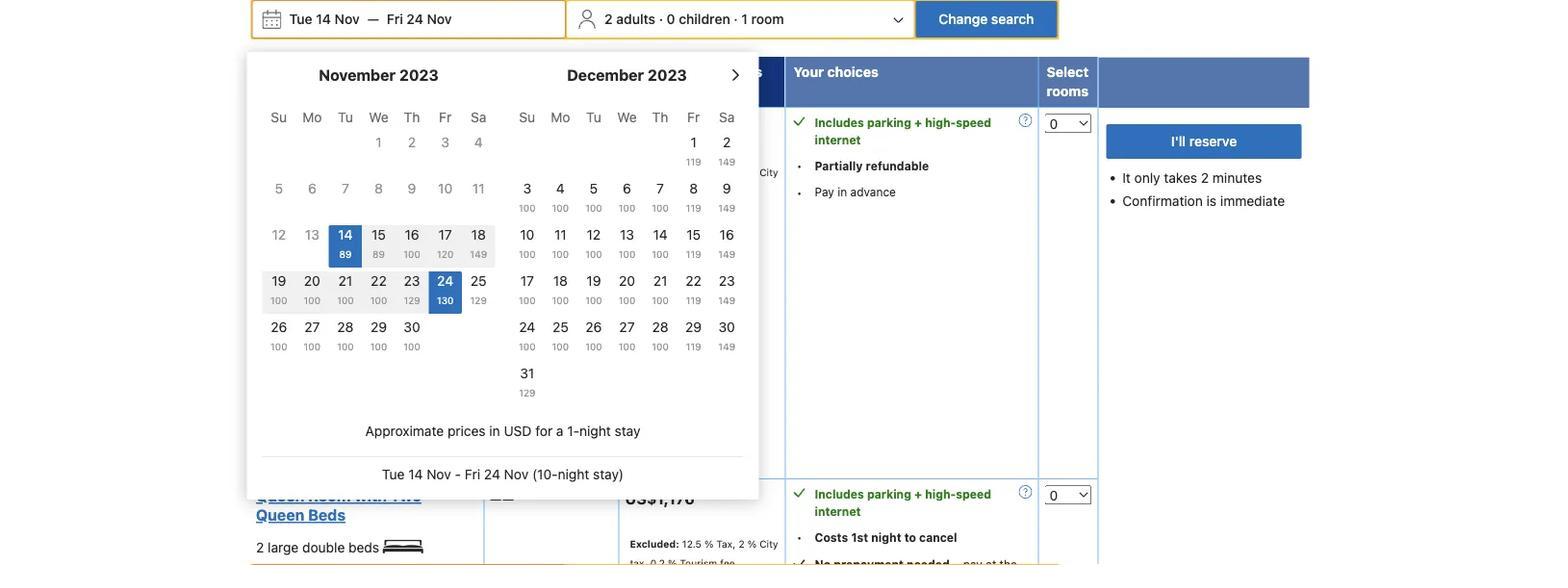Task type: vqa. For each thing, say whether or not it's contained in the screenshot.
the bottom and
no



Task type: describe. For each thing, give the bounding box(es) containing it.
22 November 2023 checkbox
[[362, 271, 396, 314]]

25 for 25 129
[[471, 273, 487, 289]]

119 for 15
[[686, 248, 702, 259]]

16 December 2023 checkbox
[[711, 225, 744, 267]]

december 2023
[[567, 66, 687, 84]]

2 December 2023 checkbox
[[711, 133, 744, 175]]

2 12.5 % tax, 2 % city tax, 0.2 % tourism fee from the top
[[630, 538, 779, 565]]

1 vertical spatial double
[[302, 540, 345, 555]]

search
[[992, 11, 1035, 27]]

1 tax, from the top
[[630, 185, 648, 197]]

2 fee from the top
[[721, 557, 735, 565]]

telephone
[[397, 332, 453, 346]]

2 · from the left
[[734, 11, 738, 27]]

100 for 27 november 2023 checkbox
[[304, 341, 321, 352]]

% right 1 119
[[705, 166, 714, 178]]

number of guests
[[492, 64, 611, 80]]

% right 2 december 2023 option
[[748, 166, 757, 178]]

5 December 2023 checkbox
[[577, 179, 611, 221]]

30 November 2023 checkbox
[[396, 318, 429, 360]]

flat-
[[277, 233, 303, 246]]

26 100 for 26 december 2023 checkbox
[[586, 319, 603, 352]]

free toiletries
[[273, 294, 347, 307]]

tu for december 2023
[[586, 109, 602, 125]]

14 89
[[338, 227, 353, 259]]

100 for 26 december 2023 checkbox
[[586, 341, 603, 352]]

king
[[256, 114, 290, 132]]

31 December 2023 checkbox
[[511, 364, 544, 406]]

1 0.2 from the top
[[651, 185, 665, 197]]

free for free wifi
[[392, 257, 416, 270]]

4 November 2023 checkbox
[[462, 133, 495, 175]]

iron
[[390, 351, 411, 365]]

screen
[[303, 233, 339, 246]]

17 December 2023 checkbox
[[511, 271, 544, 314]]

price for 10 nights
[[642, 64, 763, 80]]

22 December 2023 checkbox
[[677, 271, 711, 314]]

20 November 2023 checkbox
[[296, 271, 329, 314]]

1-
[[567, 423, 580, 439]]

26 November 2023 checkbox
[[262, 318, 296, 360]]

bed
[[384, 148, 408, 163]]

seating
[[376, 313, 417, 326]]

100 for 22 november 2023 option
[[370, 294, 387, 305]]

17 for 17 120
[[439, 227, 452, 242]]

2 inside 2 149
[[723, 134, 731, 150]]

wifi
[[419, 257, 443, 270]]

tea/coffee maker
[[273, 351, 368, 365]]

toilet
[[369, 294, 399, 307]]

sa for december 2023
[[719, 109, 735, 125]]

24 inside 24 100
[[519, 319, 536, 335]]

it only takes 2 minutes confirmation is immediate
[[1123, 170, 1286, 209]]

16 for 16 149
[[720, 227, 734, 242]]

15 cell
[[362, 221, 396, 267]]

22 for 22 100
[[371, 273, 387, 289]]

28 100 for 28 november 2023 checkbox
[[337, 319, 354, 352]]

speed for us$1,076
[[956, 115, 992, 129]]

2023 for december 2023
[[648, 66, 687, 84]]

100 for 17 december 2023 "checkbox"
[[519, 294, 536, 305]]

16 149
[[719, 227, 736, 259]]

nov left —
[[335, 11, 360, 27]]

2 city from the top
[[760, 538, 779, 549]]

fri for -
[[465, 466, 481, 482]]

2 adults · 0 children · 1 room button
[[569, 1, 912, 37]]

stay
[[615, 423, 641, 439]]

% left the costs on the bottom right
[[748, 538, 757, 549]]

20 for 20 november 2023 checkbox
[[304, 273, 320, 289]]

29 for 29 100
[[371, 319, 387, 335]]

usd
[[504, 423, 532, 439]]

18 November 2023 checkbox
[[462, 225, 495, 267]]

30 149
[[719, 319, 736, 352]]

100 for 7 december 2023 checkbox
[[652, 202, 669, 213]]

100 for 28 november 2023 checkbox
[[337, 341, 354, 352]]

1 · from the left
[[659, 11, 663, 27]]

2 tax, from the top
[[717, 538, 736, 549]]

conditioning
[[375, 184, 442, 197]]

two
[[391, 487, 422, 505]]

8 November 2023 checkbox
[[362, 179, 396, 221]]

occupancy image
[[503, 488, 515, 501]]

21 100 for 21 november 2023 option
[[337, 273, 354, 305]]

29 November 2023 checkbox
[[362, 318, 396, 360]]

8 119
[[686, 180, 702, 213]]

wake-
[[273, 448, 307, 461]]

19 100 for 19 december 2023 checkbox
[[586, 273, 603, 305]]

27 November 2023 checkbox
[[296, 318, 329, 360]]

parking for us$1,176
[[867, 487, 912, 501]]

1 fee from the top
[[721, 185, 735, 197]]

5 for 5
[[275, 180, 283, 196]]

27 December 2023 checkbox
[[611, 318, 644, 360]]

9 for 9
[[408, 180, 416, 196]]

-
[[455, 466, 461, 482]]

1 119
[[686, 134, 702, 167]]

100 for '18 december 2023' checkbox
[[552, 294, 569, 305]]

26 for 26 december 2023 checkbox
[[586, 319, 602, 335]]

extra-
[[266, 148, 303, 163]]

100 for 4 december 2023 option
[[552, 202, 569, 213]]

29 100
[[370, 319, 387, 352]]

parking for us$1,076
[[867, 115, 912, 129]]

we for november
[[369, 109, 389, 125]]

% right excluded: in the bottom left of the page
[[705, 538, 714, 549]]

1 vertical spatial night
[[558, 466, 590, 482]]

nights
[[721, 64, 763, 80]]

refrigerator
[[310, 332, 375, 346]]

16 100
[[404, 227, 421, 259]]

queen room with two queen beds
[[256, 487, 422, 524]]

7 100
[[652, 180, 669, 213]]

november
[[319, 66, 396, 84]]

more details on meals and payment options image for us$1,076
[[1019, 113, 1033, 127]]

mo for december
[[551, 109, 571, 125]]

24 up occupancy icon
[[484, 466, 501, 482]]

children
[[679, 11, 731, 27]]

24 December 2023 checkbox
[[511, 318, 544, 360]]

100 for 20 december 2023 checkbox
[[619, 294, 636, 305]]

1 extra-large double bed
[[256, 148, 412, 163]]

i'll reserve button
[[1107, 124, 1302, 159]]

31 129
[[519, 365, 536, 398]]

(10-
[[532, 466, 558, 482]]

100 for the 21 december 2023 option at the left of the page
[[652, 294, 669, 305]]

15 for 15 89
[[372, 227, 386, 242]]

18 149
[[470, 227, 487, 259]]

19 100 for 19 november 2023 checkbox
[[271, 273, 288, 305]]

100 for 25 december 2023 option
[[552, 341, 569, 352]]

119 for 29
[[686, 341, 702, 352]]

6 November 2023 checkbox
[[296, 179, 329, 221]]

27 for 27 november 2023 checkbox
[[305, 319, 320, 335]]

18 for 18 100
[[553, 273, 568, 289]]

costs 1st night to cancel
[[815, 530, 958, 544]]

fr for december 2023
[[688, 109, 700, 125]]

number
[[492, 64, 546, 80]]

89 for 15
[[373, 248, 385, 259]]

25 December 2023 checkbox
[[544, 318, 577, 360]]

1 December 2023 checkbox
[[677, 133, 711, 175]]

9 149
[[719, 180, 736, 213]]

23 for 23 129
[[404, 273, 420, 289]]

toiletries
[[300, 294, 347, 307]]

to
[[905, 530, 917, 544]]

8 for 8 119
[[690, 180, 698, 196]]

1 inside button
[[742, 11, 748, 27]]

20 100 for 20 november 2023 checkbox
[[304, 273, 321, 305]]

17 cell
[[429, 221, 462, 267]]

ensuite bathroom
[[277, 208, 373, 222]]

adults
[[617, 11, 656, 27]]

minutes
[[1213, 170, 1263, 186]]

6 December 2023 checkbox
[[611, 179, 644, 221]]

17 120
[[437, 227, 454, 259]]

18 cell
[[462, 221, 495, 267]]

100 for 21 november 2023 option
[[337, 294, 354, 305]]

bath or shower
[[273, 313, 354, 326]]

tue for tue 14 nov - fri 24 nov (10-night stay)
[[382, 466, 405, 482]]

2 • from the top
[[797, 186, 802, 199]]

guests
[[566, 64, 611, 80]]

5 November 2023 checkbox
[[262, 179, 296, 221]]

12 November 2023 checkbox
[[262, 225, 296, 267]]

12 for 12
[[272, 227, 286, 242]]

100 for 19 december 2023 checkbox
[[586, 294, 603, 305]]

area
[[420, 313, 445, 326]]

21 November 2023 checkbox
[[329, 271, 362, 314]]

pay in advance
[[815, 185, 896, 198]]

1 vertical spatial large
[[268, 540, 299, 555]]

service
[[324, 448, 363, 461]]

rooms
[[1047, 83, 1089, 99]]

advance
[[851, 185, 896, 198]]

16 for 16 100
[[405, 227, 419, 242]]

partially
[[815, 159, 863, 172]]

100 for 14 december 2023 "checkbox"
[[652, 248, 669, 259]]

1 vertical spatial tv
[[273, 332, 288, 346]]

2 November 2023 checkbox
[[396, 133, 429, 175]]

we for december
[[617, 109, 637, 125]]

30 December 2023 checkbox
[[711, 318, 744, 360]]

100 for 29 november 2023 checkbox
[[370, 341, 387, 352]]

11 100
[[552, 227, 569, 259]]

0 vertical spatial for
[[679, 64, 699, 80]]

approximate
[[366, 423, 444, 439]]

0 vertical spatial night
[[580, 423, 611, 439]]

16 cell
[[396, 221, 429, 267]]

machine
[[317, 257, 363, 270]]

occupancy image
[[490, 488, 503, 501]]

120
[[437, 248, 454, 259]]

19 December 2023 checkbox
[[577, 271, 611, 314]]

room type
[[260, 64, 331, 80]]

—
[[368, 11, 379, 27]]

28 December 2023 checkbox
[[644, 318, 677, 360]]

19 for 19 december 2023 checkbox
[[587, 273, 601, 289]]

17 for 17 100
[[521, 273, 534, 289]]

1 city from the top
[[760, 166, 779, 178]]

23 149
[[719, 273, 736, 305]]

6 for 6
[[308, 180, 317, 196]]

0 vertical spatial large
[[303, 148, 334, 163]]

13 for 13 100
[[620, 227, 635, 242]]

0 horizontal spatial in
[[490, 423, 500, 439]]

% down excluded: in the bottom left of the page
[[668, 557, 677, 565]]

change search
[[939, 11, 1035, 27]]

• for us$1,176
[[797, 531, 802, 544]]

100 for 5 december 2023 option
[[586, 202, 603, 213]]

100 for 26 november 2023 option
[[271, 341, 288, 352]]

approximate prices in usd for a 1-night stay
[[366, 423, 641, 439]]

december
[[567, 66, 644, 84]]

12 100
[[586, 227, 603, 259]]

11 December 2023 checkbox
[[544, 225, 577, 267]]

2 down queen room with two queen beds
[[256, 540, 264, 555]]

19 for 19 november 2023 checkbox
[[272, 273, 286, 289]]

your
[[794, 64, 824, 80]]

20 100 for 20 december 2023 checkbox
[[619, 273, 636, 305]]

of
[[549, 64, 563, 80]]

1 for 1
[[376, 134, 382, 150]]

22 100
[[370, 273, 387, 305]]

0 vertical spatial double
[[338, 148, 381, 163]]

high- for us$1,076
[[926, 115, 956, 129]]

100 for 27 december 2023 option
[[619, 341, 636, 352]]

4 100
[[552, 180, 569, 213]]

7 for 7
[[342, 180, 349, 196]]

129 for 23
[[404, 294, 421, 305]]

119 for 1
[[686, 156, 702, 167]]

5 100
[[586, 180, 603, 213]]

29 for 29 119
[[686, 319, 702, 335]]

14 inside option
[[338, 227, 353, 242]]

maker
[[334, 351, 368, 365]]

nov left -
[[427, 466, 451, 482]]

a
[[557, 423, 564, 439]]

10 for 10
[[438, 180, 453, 196]]

grid for december
[[511, 98, 744, 406]]

3 for 3 100
[[523, 180, 532, 196]]

9 December 2023 checkbox
[[711, 179, 744, 221]]

22 119
[[686, 273, 702, 305]]

20 December 2023 checkbox
[[611, 271, 644, 314]]

23 129
[[404, 273, 421, 305]]

15 for 15 119
[[687, 227, 701, 242]]

includes parking + high-speed internet for us$1,076
[[815, 115, 992, 146]]



Task type: locate. For each thing, give the bounding box(es) containing it.
2 21 100 from the left
[[652, 273, 669, 305]]

1 high- from the top
[[926, 115, 956, 129]]

th up 2 "option" on the top left of the page
[[404, 109, 420, 125]]

1 horizontal spatial 10
[[520, 227, 535, 242]]

2 12.5 from the top
[[683, 538, 702, 549]]

1 tourism from the top
[[680, 185, 718, 197]]

1 16 from the left
[[405, 227, 419, 242]]

14 left —
[[316, 11, 331, 27]]

21 cell
[[329, 267, 362, 314]]

1 6 from the left
[[308, 180, 317, 196]]

119 for 22
[[686, 294, 702, 305]]

th for november
[[404, 109, 420, 125]]

1 horizontal spatial 15
[[687, 227, 701, 242]]

3 inside checkbox
[[441, 134, 450, 150]]

30 inside 30 100
[[404, 319, 421, 335]]

27 down 20 december 2023 checkbox
[[620, 319, 635, 335]]

2 119 from the top
[[686, 202, 702, 213]]

1 27 100 from the left
[[304, 319, 321, 352]]

22 for 22 119
[[686, 273, 702, 289]]

2 23 from the left
[[719, 273, 735, 289]]

1 13 from the left
[[305, 227, 320, 242]]

1 horizontal spatial 6
[[623, 180, 632, 196]]

0 horizontal spatial 19 100
[[271, 273, 288, 305]]

20 inside checkbox
[[304, 273, 320, 289]]

100
[[519, 202, 536, 213], [552, 202, 569, 213], [586, 202, 603, 213], [619, 202, 636, 213], [652, 202, 669, 213], [404, 248, 421, 259], [519, 248, 536, 259], [552, 248, 569, 259], [586, 248, 603, 259], [619, 248, 636, 259], [652, 248, 669, 259], [271, 294, 288, 305], [304, 294, 321, 305], [337, 294, 354, 305], [370, 294, 387, 305], [519, 294, 536, 305], [552, 294, 569, 305], [586, 294, 603, 305], [619, 294, 636, 305], [652, 294, 669, 305], [271, 341, 288, 352], [304, 341, 321, 352], [337, 341, 354, 352], [370, 341, 387, 352], [404, 341, 421, 352], [519, 341, 536, 352], [552, 341, 569, 352], [586, 341, 603, 352], [619, 341, 636, 352], [652, 341, 669, 352]]

100 inside 12 december 2023 checkbox
[[586, 248, 603, 259]]

tv
[[343, 233, 358, 246], [273, 332, 288, 346]]

free for free toiletries
[[273, 294, 296, 307]]

tv down bathroom
[[343, 233, 358, 246]]

1 horizontal spatial 29
[[686, 319, 702, 335]]

18 December 2023 checkbox
[[544, 271, 577, 314]]

0 vertical spatial in
[[838, 185, 848, 198]]

1 28 100 from the left
[[337, 319, 354, 352]]

king room link
[[256, 113, 473, 133]]

0 horizontal spatial mo
[[303, 109, 322, 125]]

17 up 120
[[439, 227, 452, 242]]

15 December 2023 checkbox
[[677, 225, 711, 267]]

8 December 2023 checkbox
[[677, 179, 711, 221]]

1 horizontal spatial 19 100
[[586, 273, 603, 305]]

14 inside "14 100"
[[653, 227, 668, 242]]

15 November 2023 checkbox
[[362, 225, 396, 267]]

large up feet²
[[303, 148, 334, 163]]

immediate
[[1221, 193, 1286, 209]]

119 inside '8 december 2023' checkbox
[[686, 202, 702, 213]]

1 includes from the top
[[815, 115, 865, 129]]

100 inside 4 december 2023 option
[[552, 202, 569, 213]]

city right 2 december 2023 option
[[760, 166, 779, 178]]

100 for 30 november 2023 option
[[404, 341, 421, 352]]

100 for 28 december 2023 checkbox
[[652, 341, 669, 352]]

bathroom
[[321, 208, 373, 222]]

100 inside 24 december 2023 'checkbox'
[[519, 341, 536, 352]]

su for december
[[519, 109, 536, 125]]

7 December 2023 checkbox
[[644, 179, 677, 221]]

7 for 7 100
[[657, 180, 664, 196]]

30 for 30 149
[[719, 319, 736, 335]]

1 horizontal spatial 27
[[620, 319, 635, 335]]

19 right 18 100
[[587, 273, 601, 289]]

22 inside 22 december 2023 checkbox
[[686, 273, 702, 289]]

• for us$1,076
[[797, 159, 802, 172]]

0 vertical spatial fee
[[721, 185, 735, 197]]

11 November 2023 checkbox
[[462, 179, 495, 221]]

2 inside 2 "option"
[[408, 134, 416, 150]]

nov right —
[[427, 11, 452, 27]]

25 right 24 100
[[553, 319, 569, 335]]

1 vertical spatial 25
[[553, 319, 569, 335]]

20 100 inside 20 december 2023 checkbox
[[619, 273, 636, 305]]

high-
[[926, 115, 956, 129], [926, 487, 956, 501]]

149 inside '23 december 2023' checkbox
[[719, 294, 736, 305]]

double down 'beds'
[[302, 540, 345, 555]]

sa up 4 november 2023 option
[[471, 109, 487, 125]]

we
[[369, 109, 389, 125], [617, 109, 637, 125]]

pay
[[815, 185, 835, 198]]

25 inside 25 100
[[553, 319, 569, 335]]

+
[[915, 115, 923, 129], [915, 487, 923, 501]]

0 horizontal spatial 3
[[441, 134, 450, 150]]

100 inside 30 november 2023 option
[[404, 341, 421, 352]]

1 vertical spatial 12.5 % tax, 2 % city tax, 0.2 % tourism fee
[[630, 538, 779, 565]]

0 horizontal spatial su
[[271, 109, 287, 125]]

12 down the ensuite
[[272, 227, 286, 242]]

1 horizontal spatial fr
[[688, 109, 700, 125]]

+ for us$1,176
[[915, 487, 923, 501]]

1 left room
[[742, 11, 748, 27]]

100 for 24 december 2023 'checkbox'
[[519, 341, 536, 352]]

1 fr from the left
[[439, 109, 452, 125]]

1 parking from the top
[[867, 115, 912, 129]]

mo
[[303, 109, 322, 125], [551, 109, 571, 125]]

tax,
[[717, 166, 736, 178], [717, 538, 736, 549]]

2 5 from the left
[[590, 180, 598, 196]]

large
[[303, 148, 334, 163], [268, 540, 299, 555]]

100 for "16 november 2023" checkbox
[[404, 248, 421, 259]]

27 inside checkbox
[[305, 319, 320, 335]]

2 7 from the left
[[657, 180, 664, 196]]

stay)
[[593, 466, 624, 482]]

coffee
[[277, 257, 314, 270]]

17 100
[[519, 273, 536, 305]]

13 December 2023 checkbox
[[611, 225, 644, 267]]

21 for the 21 december 2023 option at the left of the page
[[654, 273, 668, 289]]

24 left 25 100
[[519, 319, 536, 335]]

4 for 4 100
[[557, 180, 565, 196]]

149 inside 16 december 2023 checkbox
[[719, 248, 736, 259]]

mo for november
[[303, 109, 322, 125]]

25 100
[[552, 319, 569, 352]]

2 2023 from the left
[[648, 66, 687, 84]]

24
[[407, 11, 424, 27], [437, 273, 454, 289], [519, 319, 536, 335], [484, 466, 501, 482]]

0 vertical spatial free
[[392, 257, 416, 270]]

260 feet²
[[277, 184, 327, 197]]

9 down 2 "option" on the top left of the page
[[408, 180, 416, 196]]

100 inside 11 december 2023 option
[[552, 248, 569, 259]]

13 for 13
[[305, 227, 320, 242]]

fri
[[387, 11, 403, 27], [465, 466, 481, 482]]

confirmation
[[1123, 193, 1204, 209]]

takes
[[1165, 170, 1198, 186]]

26 100 left the or
[[271, 319, 288, 352]]

speed
[[956, 115, 992, 129], [956, 487, 992, 501]]

1 su from the left
[[271, 109, 287, 125]]

6
[[308, 180, 317, 196], [623, 180, 632, 196]]

129
[[404, 294, 421, 305], [470, 294, 487, 305], [519, 387, 536, 398]]

149 inside 30 december 2023 checkbox
[[719, 341, 736, 352]]

7 left air
[[342, 180, 349, 196]]

2 9 from the left
[[723, 180, 731, 196]]

9 for 9 149
[[723, 180, 731, 196]]

21 for 21 november 2023 option
[[339, 273, 353, 289]]

1 inside option
[[376, 134, 382, 150]]

0 horizontal spatial 19
[[272, 273, 286, 289]]

27 100 for 27 december 2023 option
[[619, 319, 636, 352]]

nov up occupancy image
[[504, 466, 529, 482]]

we down december 2023
[[617, 109, 637, 125]]

0 horizontal spatial 26 100
[[271, 319, 288, 352]]

0 vertical spatial •
[[797, 159, 802, 172]]

27 100 for 27 november 2023 checkbox
[[304, 319, 321, 352]]

27 100
[[304, 319, 321, 352], [619, 319, 636, 352]]

2 27 from the left
[[620, 319, 635, 335]]

us$1,176
[[625, 489, 695, 507]]

fr for november 2023
[[439, 109, 452, 125]]

29 left 30 149
[[686, 319, 702, 335]]

0 horizontal spatial grid
[[262, 98, 495, 360]]

2023 for november 2023
[[399, 66, 439, 84]]

0 horizontal spatial 6
[[308, 180, 317, 196]]

100 for 20 november 2023 checkbox
[[304, 294, 321, 305]]

100 for 6 december 2023 checkbox
[[619, 202, 636, 213]]

2 mo from the left
[[551, 109, 571, 125]]

27 inside option
[[620, 319, 635, 335]]

7 November 2023 checkbox
[[329, 179, 362, 221]]

0 horizontal spatial 10
[[438, 180, 453, 196]]

119
[[686, 156, 702, 167], [686, 202, 702, 213], [686, 248, 702, 259], [686, 294, 702, 305], [686, 341, 702, 352]]

grid
[[262, 98, 495, 360], [511, 98, 744, 406]]

24 right —
[[407, 11, 424, 27]]

0 vertical spatial 17
[[439, 227, 452, 242]]

1 horizontal spatial 12
[[587, 227, 601, 242]]

0 vertical spatial high-
[[926, 115, 956, 129]]

1 for 1 extra-large double bed
[[256, 148, 262, 163]]

28 for 28 november 2023 checkbox
[[337, 319, 354, 335]]

room inside "link"
[[294, 114, 336, 132]]

queen left 'beds'
[[256, 506, 305, 524]]

2 22 from the left
[[686, 273, 702, 289]]

2 speed from the top
[[956, 487, 992, 501]]

100 inside 19 december 2023 checkbox
[[586, 294, 603, 305]]

1 internet from the top
[[815, 133, 861, 146]]

100 inside 27 november 2023 checkbox
[[304, 341, 321, 352]]

5
[[275, 180, 283, 196], [590, 180, 598, 196]]

20 100 inside 20 november 2023 checkbox
[[304, 273, 321, 305]]

1 horizontal spatial 18
[[553, 273, 568, 289]]

1 horizontal spatial mo
[[551, 109, 571, 125]]

10 inside "10 100"
[[520, 227, 535, 242]]

0.2 right 6 100
[[651, 185, 665, 197]]

room inside queen room with two queen beds
[[308, 487, 351, 505]]

15 left 16 100
[[372, 227, 386, 242]]

29 December 2023 checkbox
[[677, 318, 711, 360]]

0 horizontal spatial for
[[536, 423, 553, 439]]

26
[[271, 319, 287, 335], [586, 319, 602, 335]]

2 21 from the left
[[654, 273, 668, 289]]

100 for 3 december 2023 option
[[519, 202, 536, 213]]

18
[[471, 227, 486, 242], [553, 273, 568, 289]]

2 vertical spatial night
[[872, 530, 902, 544]]

100 inside 5 december 2023 option
[[586, 202, 603, 213]]

1 12 from the left
[[272, 227, 286, 242]]

1 20 from the left
[[304, 273, 320, 289]]

24 November 2023 checkbox
[[429, 271, 462, 314]]

22 left the 23 149 in the left of the page
[[686, 273, 702, 289]]

1 vertical spatial city
[[760, 538, 779, 549]]

119 right 28 december 2023 checkbox
[[686, 341, 702, 352]]

0 vertical spatial speed
[[956, 115, 992, 129]]

su
[[271, 109, 287, 125], [519, 109, 536, 125]]

2 more details on meals and payment options image from the top
[[1019, 485, 1033, 499]]

6 for 6 100
[[623, 180, 632, 196]]

28 up maker
[[337, 319, 354, 335]]

1 15 from the left
[[372, 227, 386, 242]]

double down king room "link"
[[338, 148, 381, 163]]

1 119 from the top
[[686, 156, 702, 167]]

1 23 from the left
[[404, 273, 420, 289]]

1 vertical spatial for
[[536, 423, 553, 439]]

price
[[642, 64, 676, 80]]

city left the costs on the bottom right
[[760, 538, 779, 549]]

20 inside checkbox
[[619, 273, 636, 289]]

room left type
[[260, 64, 297, 80]]

1 horizontal spatial fri
[[465, 466, 481, 482]]

100 inside 29 november 2023 checkbox
[[370, 341, 387, 352]]

15 right "14 100"
[[687, 227, 701, 242]]

2 tourism from the top
[[680, 557, 718, 565]]

includes
[[815, 115, 865, 129], [815, 487, 865, 501]]

0 vertical spatial queen
[[256, 487, 305, 505]]

2 large double beds
[[256, 540, 383, 555]]

0 horizontal spatial sa
[[471, 109, 487, 125]]

8 right the 7 100
[[690, 180, 698, 196]]

0 horizontal spatial 27
[[305, 319, 320, 335]]

25 for 25 100
[[553, 319, 569, 335]]

19 100
[[271, 273, 288, 305], [586, 273, 603, 305]]

1 21 from the left
[[339, 273, 353, 289]]

0 horizontal spatial tu
[[338, 109, 353, 125]]

0 vertical spatial fri
[[387, 11, 403, 27]]

tue for tue 14 nov — fri 24 nov
[[289, 11, 313, 27]]

13 left "14 100"
[[620, 227, 635, 242]]

21 inside cell
[[339, 273, 353, 289]]

7 inside option
[[342, 180, 349, 196]]

1 19 from the left
[[272, 273, 286, 289]]

100 inside 28 december 2023 checkbox
[[652, 341, 669, 352]]

119 left 2 december 2023 option
[[686, 156, 702, 167]]

1 vertical spatial 12.5
[[683, 538, 702, 549]]

5 119 from the top
[[686, 341, 702, 352]]

9
[[408, 180, 416, 196], [723, 180, 731, 196]]

89 inside 15 89
[[373, 248, 385, 259]]

includes parking + high-speed internet for us$1,176
[[815, 487, 992, 518]]

change search button
[[916, 1, 1058, 37]]

in right pay
[[838, 185, 848, 198]]

16 inside 16 149
[[720, 227, 734, 242]]

1 vertical spatial 18
[[553, 273, 568, 289]]

1 horizontal spatial 11
[[555, 227, 567, 242]]

9 inside 9 149
[[723, 180, 731, 196]]

0.2 down excluded: in the bottom left of the page
[[651, 557, 665, 565]]

2 15 from the left
[[687, 227, 701, 242]]

1 inside 1 119
[[691, 134, 697, 150]]

0 horizontal spatial 21
[[339, 273, 353, 289]]

1 9 from the left
[[408, 180, 416, 196]]

28 100 for 28 december 2023 checkbox
[[652, 319, 669, 352]]

100 inside 27 december 2023 option
[[619, 341, 636, 352]]

149 inside 18 november 2023 option
[[470, 248, 487, 259]]

tue up 'room type'
[[289, 11, 313, 27]]

100 inside 6 december 2023 checkbox
[[619, 202, 636, 213]]

5 inside 5 100
[[590, 180, 598, 196]]

0 horizontal spatial 20 100
[[304, 273, 321, 305]]

24 up 130
[[437, 273, 454, 289]]

100 inside 22 november 2023 option
[[370, 294, 387, 305]]

0 horizontal spatial 21 100
[[337, 273, 354, 305]]

1 horizontal spatial for
[[679, 64, 699, 80]]

30 for 30 100
[[404, 319, 421, 335]]

1 tu from the left
[[338, 109, 353, 125]]

0 vertical spatial more details on meals and payment options image
[[1019, 113, 1033, 127]]

28 November 2023 checkbox
[[329, 318, 362, 360]]

2 right 2 149
[[739, 166, 745, 178]]

feet²
[[302, 184, 327, 197]]

2 19 from the left
[[587, 273, 601, 289]]

100 inside 26 november 2023 option
[[271, 341, 288, 352]]

16 November 2023 checkbox
[[396, 225, 429, 267]]

16
[[405, 227, 419, 242], [720, 227, 734, 242]]

th
[[404, 109, 420, 125], [653, 109, 669, 125]]

0 horizontal spatial 8
[[375, 180, 383, 196]]

choices
[[828, 64, 879, 80]]

2 0.2 from the top
[[651, 557, 665, 565]]

17 November 2023 checkbox
[[429, 225, 462, 267]]

1 horizontal spatial tue
[[382, 466, 405, 482]]

is
[[1207, 193, 1217, 209]]

2 26 from the left
[[586, 319, 602, 335]]

2
[[605, 11, 613, 27], [408, 134, 416, 150], [723, 134, 731, 150], [739, 166, 745, 178], [1202, 170, 1210, 186], [739, 538, 745, 549], [256, 540, 264, 555]]

24 inside 24 130
[[437, 273, 454, 289]]

12.5 up 8 119
[[683, 166, 702, 178]]

2 su from the left
[[519, 109, 536, 125]]

29 inside 29 100
[[371, 319, 387, 335]]

129 inside the 31 december 2023 option
[[519, 387, 536, 398]]

2 sa from the left
[[719, 109, 735, 125]]

0 vertical spatial room
[[260, 64, 297, 80]]

23 December 2023 checkbox
[[711, 271, 744, 314]]

129 inside 25 november 2023 checkbox
[[470, 294, 487, 305]]

100 inside 25 december 2023 option
[[552, 341, 569, 352]]

2023 down fri 24 nov 'button'
[[399, 66, 439, 84]]

22 cell
[[362, 267, 396, 314]]

19 inside 19 november 2023 checkbox
[[272, 273, 286, 289]]

2 20 from the left
[[619, 273, 636, 289]]

2 28 100 from the left
[[652, 319, 669, 352]]

0 vertical spatial 25
[[471, 273, 487, 289]]

8 right air
[[375, 180, 383, 196]]

2 tu from the left
[[586, 109, 602, 125]]

1 29 from the left
[[371, 319, 387, 335]]

23 November 2023 checkbox
[[396, 271, 429, 314]]

0 vertical spatial parking
[[867, 115, 912, 129]]

100 inside 26 december 2023 checkbox
[[586, 341, 603, 352]]

city
[[760, 166, 779, 178], [760, 538, 779, 549]]

change
[[939, 11, 988, 27]]

0 horizontal spatial 2023
[[399, 66, 439, 84]]

1 20 100 from the left
[[304, 273, 321, 305]]

free up bath
[[273, 294, 296, 307]]

i'll reserve
[[1172, 133, 1238, 149]]

free wifi
[[392, 257, 443, 270]]

7 inside the 7 100
[[657, 180, 664, 196]]

28 inside 28 december 2023 checkbox
[[652, 319, 669, 335]]

includes up 'partially'
[[815, 115, 865, 129]]

100 inside 17 december 2023 "checkbox"
[[519, 294, 536, 305]]

0 vertical spatial city
[[760, 166, 779, 178]]

3 119 from the top
[[686, 248, 702, 259]]

more details on meals and payment options image for us$1,176
[[1019, 485, 1033, 499]]

3 December 2023 checkbox
[[511, 179, 544, 221]]

2 vertical spatial •
[[797, 531, 802, 544]]

0 horizontal spatial 20
[[304, 273, 320, 289]]

queen
[[256, 487, 305, 505], [256, 506, 305, 524]]

19 100 right 18 100
[[586, 273, 603, 305]]

20 for 20 december 2023 checkbox
[[619, 273, 636, 289]]

149 right 1 december 2023 checkbox
[[719, 156, 736, 167]]

16 up free wifi
[[405, 227, 419, 242]]

su for november
[[271, 109, 287, 125]]

24 cell
[[429, 267, 462, 314]]

5 left 6 100
[[590, 180, 598, 196]]

% left 8 119
[[668, 185, 677, 197]]

21 100 down 'machine'
[[337, 273, 354, 305]]

18 right 17 100
[[553, 273, 568, 289]]

19 cell
[[262, 267, 296, 314]]

100 inside "16 november 2023" checkbox
[[404, 248, 421, 259]]

1 27 from the left
[[305, 319, 320, 335]]

1 sa from the left
[[471, 109, 487, 125]]

1 th from the left
[[404, 109, 420, 125]]

room for king
[[294, 114, 336, 132]]

17 left 18 100
[[521, 273, 534, 289]]

tue 14 nov button
[[282, 2, 368, 36]]

1 19 100 from the left
[[271, 273, 288, 305]]

1 queen from the top
[[256, 487, 305, 505]]

29 inside 'option'
[[686, 319, 702, 335]]

26 right 25 100
[[586, 319, 602, 335]]

0 horizontal spatial fr
[[439, 109, 452, 125]]

1 12.5 % tax, 2 % city tax, 0.2 % tourism fee from the top
[[630, 166, 779, 197]]

15 inside checkbox
[[372, 227, 386, 242]]

1 left the bed
[[376, 134, 382, 150]]

1 horizontal spatial 4
[[557, 180, 565, 196]]

10 November 2023 checkbox
[[429, 179, 462, 221]]

1 horizontal spatial 8
[[690, 180, 698, 196]]

0 horizontal spatial 22
[[371, 273, 387, 289]]

8 for 8
[[375, 180, 383, 196]]

21 December 2023 checkbox
[[644, 271, 677, 314]]

13 November 2023 checkbox
[[296, 225, 329, 267]]

1 vertical spatial fri
[[465, 466, 481, 482]]

1 vertical spatial queen
[[256, 506, 305, 524]]

30 inside 30 149
[[719, 319, 736, 335]]

1 horizontal spatial 19
[[587, 273, 601, 289]]

2 left 'adults'
[[605, 11, 613, 27]]

tu down "december"
[[586, 109, 602, 125]]

25 129
[[470, 273, 487, 305]]

internet
[[815, 133, 861, 146], [815, 504, 861, 518]]

includes up the costs on the bottom right
[[815, 487, 865, 501]]

more details on meals and payment options image
[[1019, 113, 1033, 127], [1019, 485, 1033, 499]]

3 inside 3 100
[[523, 180, 532, 196]]

119 right the 21 december 2023 option at the left of the page
[[686, 294, 702, 305]]

10
[[702, 64, 718, 80], [438, 180, 453, 196], [520, 227, 535, 242]]

28 100 inside 28 december 2023 checkbox
[[652, 319, 669, 352]]

1 vertical spatial includes parking + high-speed internet
[[815, 487, 992, 518]]

9 inside option
[[408, 180, 416, 196]]

8
[[375, 180, 383, 196], [690, 180, 698, 196]]

1 26 from the left
[[271, 319, 287, 335]]

costs
[[815, 530, 849, 544]]

1 2023 from the left
[[399, 66, 439, 84]]

19 inside 19 december 2023 checkbox
[[587, 273, 601, 289]]

119 inside '15 december 2023' option
[[686, 248, 702, 259]]

tu up 1 extra-large double bed
[[338, 109, 353, 125]]

2 queen from the top
[[256, 506, 305, 524]]

129 inside 23 november 2023 option
[[404, 294, 421, 305]]

10 inside checkbox
[[438, 180, 453, 196]]

1 vertical spatial tax,
[[717, 538, 736, 549]]

shower
[[315, 313, 354, 326]]

1 grid from the left
[[262, 98, 495, 360]]

includes for us$1,176
[[815, 487, 865, 501]]

su up extra-
[[271, 109, 287, 125]]

20 cell
[[296, 267, 329, 314]]

1 November 2023 checkbox
[[362, 133, 396, 175]]

th for december
[[653, 109, 669, 125]]

your choices
[[794, 64, 879, 80]]

us$1,076
[[625, 117, 697, 136]]

queen room with two queen beds link
[[256, 486, 473, 525]]

2 horizontal spatial 10
[[702, 64, 718, 80]]

21 down 'machine'
[[339, 273, 353, 289]]

26 inside option
[[271, 319, 287, 335]]

1 vertical spatial tax,
[[630, 557, 648, 565]]

130
[[437, 294, 454, 305]]

149 for 30
[[719, 341, 736, 352]]

14 cell
[[329, 221, 362, 267]]

night left stay)
[[558, 466, 590, 482]]

19 100 inside 19 november 2023 checkbox
[[271, 273, 288, 305]]

1 includes parking + high-speed internet from the top
[[815, 115, 992, 146]]

0 vertical spatial tourism
[[680, 185, 718, 197]]

• left 'partially'
[[797, 159, 802, 172]]

mo down of
[[551, 109, 571, 125]]

seating area
[[376, 313, 445, 326]]

1 12.5 from the top
[[683, 166, 702, 178]]

149 for 23
[[719, 294, 736, 305]]

11 for 11
[[473, 180, 485, 196]]

3 left '4 100'
[[523, 180, 532, 196]]

only
[[1135, 170, 1161, 186]]

31
[[520, 365, 535, 381]]

6 inside 6 100
[[623, 180, 632, 196]]

1 30 from the left
[[404, 319, 421, 335]]

14 December 2023 checkbox
[[644, 225, 677, 267]]

2 fr from the left
[[688, 109, 700, 125]]

0 horizontal spatial fri
[[387, 11, 403, 27]]

26 100 inside 26 november 2023 option
[[271, 319, 288, 352]]

25 November 2023 checkbox
[[462, 271, 495, 314]]

100 inside 13 december 2023 checkbox
[[619, 248, 636, 259]]

14 100
[[652, 227, 669, 259]]

1 vertical spatial 17
[[521, 273, 534, 289]]

28 100 left 29 100
[[337, 319, 354, 352]]

13 inside 13 100
[[620, 227, 635, 242]]

1 horizontal spatial sa
[[719, 109, 735, 125]]

nov
[[335, 11, 360, 27], [427, 11, 452, 27], [427, 466, 451, 482], [504, 466, 529, 482]]

1 • from the top
[[797, 159, 802, 172]]

0 horizontal spatial 11
[[473, 180, 485, 196]]

2 19 100 from the left
[[586, 273, 603, 305]]

for left a
[[536, 423, 553, 439]]

23 cell
[[396, 267, 429, 314]]

10 December 2023 checkbox
[[511, 225, 544, 267]]

119 for 8
[[686, 202, 702, 213]]

1st
[[852, 530, 869, 544]]

1 we from the left
[[369, 109, 389, 125]]

10 100
[[519, 227, 536, 259]]

28 100 inside 28 november 2023 checkbox
[[337, 319, 354, 352]]

100 inside 7 december 2023 checkbox
[[652, 202, 669, 213]]

tue 14 nov — fri 24 nov
[[289, 11, 452, 27]]

2 inside it only takes 2 minutes confirmation is immediate
[[1202, 170, 1210, 186]]

parking up refundable
[[867, 115, 912, 129]]

1 vertical spatial +
[[915, 487, 923, 501]]

149 inside '9 december 2023' checkbox
[[719, 202, 736, 213]]

1 26 100 from the left
[[271, 319, 288, 352]]

0 horizontal spatial 15
[[372, 227, 386, 242]]

10 down the 3 november 2023 checkbox
[[438, 180, 453, 196]]

149 right 22 december 2023 checkbox
[[719, 294, 736, 305]]

100 inside 19 november 2023 checkbox
[[271, 294, 288, 305]]

29 down the toilet
[[371, 319, 387, 335]]

tax,
[[630, 185, 648, 197], [630, 557, 648, 565]]

ensuite
[[277, 208, 317, 222]]

14 left 15 119
[[653, 227, 668, 242]]

1 vertical spatial 4
[[557, 180, 565, 196]]

12.5 right excluded: in the bottom left of the page
[[683, 538, 702, 549]]

23 inside the 23 149
[[719, 273, 735, 289]]

1 vertical spatial 3
[[523, 180, 532, 196]]

3 100
[[519, 180, 536, 213]]

100 inside the 21 december 2023 option
[[652, 294, 669, 305]]

6 inside 6 checkbox
[[308, 180, 317, 196]]

0 vertical spatial tax,
[[717, 166, 736, 178]]

17 inside 17 120
[[439, 227, 452, 242]]

1 horizontal spatial we
[[617, 109, 637, 125]]

19 November 2023 checkbox
[[262, 271, 296, 314]]

3 November 2023 checkbox
[[429, 133, 462, 175]]

fri right —
[[387, 11, 403, 27]]

89 inside 14 89
[[339, 248, 352, 259]]

2 30 from the left
[[719, 319, 736, 335]]

room for queen
[[308, 487, 351, 505]]

0 horizontal spatial 13
[[305, 227, 320, 242]]

su down number
[[519, 109, 536, 125]]

2 26 100 from the left
[[586, 319, 603, 352]]

2 th from the left
[[653, 109, 669, 125]]

0 vertical spatial 12.5
[[683, 166, 702, 178]]

2 inside 2 adults · 0 children · 1 room button
[[605, 11, 613, 27]]

100 inside 20 december 2023 checkbox
[[619, 294, 636, 305]]

2 27 100 from the left
[[619, 319, 636, 352]]

1 + from the top
[[915, 115, 923, 129]]

2 16 from the left
[[720, 227, 734, 242]]

5 inside 5 'option'
[[275, 180, 283, 196]]

channels
[[380, 428, 428, 442]]

11 inside "checkbox"
[[473, 180, 485, 196]]

14 November 2023 checkbox
[[329, 225, 362, 267]]

1 more details on meals and payment options image from the top
[[1019, 113, 1033, 127]]

0 horizontal spatial 12
[[272, 227, 286, 242]]

28 left 29 119
[[652, 319, 669, 335]]

22 inside 22 100
[[371, 273, 387, 289]]

1 horizontal spatial 25
[[553, 319, 569, 335]]

1 vertical spatial in
[[490, 423, 500, 439]]

includes parking + high-speed internet up refundable
[[815, 115, 992, 146]]

11 inside 11 100
[[555, 227, 567, 242]]

0 vertical spatial 12.5 % tax, 2 % city tax, 0.2 % tourism fee
[[630, 166, 779, 197]]

1 22 from the left
[[371, 273, 387, 289]]

19 100 inside 19 december 2023 checkbox
[[586, 273, 603, 305]]

1 horizontal spatial su
[[519, 109, 536, 125]]

129 down '31' in the left bottom of the page
[[519, 387, 536, 398]]

0 vertical spatial 4
[[475, 134, 483, 150]]

0 vertical spatial 11
[[473, 180, 485, 196]]

12 inside 12 100
[[587, 227, 601, 242]]

149 for 16
[[719, 248, 736, 259]]

· right children
[[734, 11, 738, 27]]

grid for november
[[262, 98, 495, 360]]

27 down free toiletries
[[305, 319, 320, 335]]

0 vertical spatial +
[[915, 115, 923, 129]]

fr
[[439, 109, 452, 125], [688, 109, 700, 125]]

1 8 from the left
[[375, 180, 383, 196]]

1 vertical spatial internet
[[815, 504, 861, 518]]

2 + from the top
[[915, 487, 923, 501]]

2 we from the left
[[617, 109, 637, 125]]

1 21 100 from the left
[[337, 273, 354, 305]]

16 right 15 119
[[720, 227, 734, 242]]

1 horizontal spatial tv
[[343, 233, 358, 246]]

21 100 left 22 119
[[652, 273, 669, 305]]

2 includes from the top
[[815, 487, 865, 501]]

2 28 from the left
[[652, 319, 669, 335]]

28 inside 28 november 2023 checkbox
[[337, 319, 354, 335]]

12 December 2023 checkbox
[[577, 225, 611, 267]]

cable
[[345, 428, 376, 442]]

1 horizontal spatial 17
[[521, 273, 534, 289]]

0 horizontal spatial 5
[[275, 180, 283, 196]]

26 December 2023 checkbox
[[577, 318, 611, 360]]

14 up 'two'
[[408, 466, 423, 482]]

2 right excluded: in the bottom left of the page
[[739, 538, 745, 549]]

2 20 100 from the left
[[619, 273, 636, 305]]

28 100 left 29 119
[[652, 319, 669, 352]]

1 horizontal spatial 23
[[719, 273, 735, 289]]

sa for november 2023
[[471, 109, 487, 125]]

25 inside 25 129
[[471, 273, 487, 289]]

18 right 17 120
[[471, 227, 486, 242]]

2 12 from the left
[[587, 227, 601, 242]]

2 6 from the left
[[623, 180, 632, 196]]

100 inside '18 december 2023' checkbox
[[552, 294, 569, 305]]

1 vertical spatial 11
[[555, 227, 567, 242]]

13 right flat-
[[305, 227, 320, 242]]

26 inside checkbox
[[586, 319, 602, 335]]

2 parking from the top
[[867, 487, 912, 501]]

room up 'beds'
[[308, 487, 351, 505]]

27 100 inside 27 december 2023 option
[[619, 319, 636, 352]]

23 for 23 149
[[719, 273, 735, 289]]

26 100 right 25 100
[[586, 319, 603, 352]]

2023 up us$1,076
[[648, 66, 687, 84]]

+ for us$1,076
[[915, 115, 923, 129]]

type
[[301, 64, 331, 80]]

2 high- from the top
[[926, 487, 956, 501]]

· left 0
[[659, 11, 663, 27]]

high- for us$1,176
[[926, 487, 956, 501]]

149 for 18
[[470, 248, 487, 259]]

28 for 28 december 2023 checkbox
[[652, 319, 669, 335]]

1 horizontal spatial 13
[[620, 227, 635, 242]]

tue 14 nov - fri 24 nov (10-night stay)
[[382, 466, 624, 482]]

4 December 2023 checkbox
[[544, 179, 577, 221]]

tv down bath
[[273, 332, 288, 346]]

1 horizontal spatial 26 100
[[586, 319, 603, 352]]

21 100
[[337, 273, 354, 305], [652, 273, 669, 305]]

partially refundable
[[815, 159, 930, 172]]

8 inside option
[[375, 180, 383, 196]]

mo right king
[[303, 109, 322, 125]]

29
[[371, 319, 387, 335], [686, 319, 702, 335]]

100 for 12 december 2023 checkbox
[[586, 248, 603, 259]]

1 tax, from the top
[[717, 166, 736, 178]]

100 for 10 december 2023 option
[[519, 248, 536, 259]]

100 for 19 november 2023 checkbox
[[271, 294, 288, 305]]

149 for 2
[[719, 156, 736, 167]]

26 100 inside 26 december 2023 checkbox
[[586, 319, 603, 352]]

2 13 from the left
[[620, 227, 635, 242]]

1 vertical spatial fee
[[721, 557, 735, 565]]

4 inside option
[[475, 134, 483, 150]]

119 right 14 december 2023 "checkbox"
[[686, 248, 702, 259]]

2 tax, from the top
[[630, 557, 648, 565]]

9 November 2023 checkbox
[[396, 179, 429, 221]]

•
[[797, 159, 802, 172], [797, 186, 802, 199], [797, 531, 802, 544]]

15 inside 15 119
[[687, 227, 701, 242]]

1 5 from the left
[[275, 180, 283, 196]]

tue
[[289, 11, 313, 27], [382, 466, 405, 482]]

0 horizontal spatial 27 100
[[304, 319, 321, 352]]



